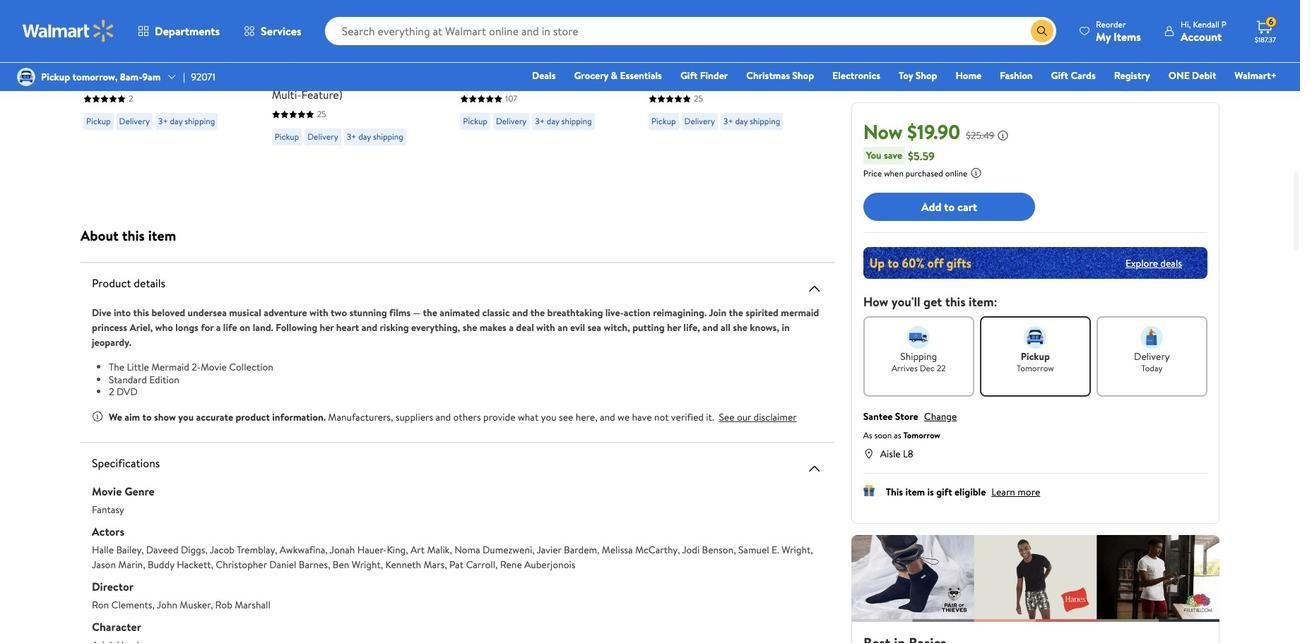 Task type: describe. For each thing, give the bounding box(es) containing it.
delivery down intent image for delivery
[[1135, 350, 1170, 364]]

how you'll get this item:
[[864, 293, 998, 311]]

collection for $14.96
[[83, 71, 134, 87]]

digital
[[359, 71, 391, 87]]

samuel
[[739, 543, 770, 557]]

intent image for shipping image
[[908, 327, 930, 349]]

about
[[81, 226, 119, 245]]

107
[[506, 93, 518, 105]]

2 the from the left
[[531, 306, 545, 320]]

gift for gift cards
[[1052, 69, 1069, 83]]

collection inside the $7.50 disney herbie collection (other)
[[532, 56, 583, 71]]

registry link
[[1108, 68, 1157, 83]]

day for $29.96
[[359, 131, 371, 143]]

(dvd) for freaky
[[137, 71, 168, 87]]

home link
[[950, 68, 988, 83]]

art
[[411, 543, 425, 557]]

now for now $29.96 $34.99 hotel transylvania 4 movie colllection (dvd   digital copy, multi-feature)
[[272, 35, 297, 52]]

carroll,
[[466, 558, 498, 572]]

the inside the now $5.00 $14.99 disney's the kid (dvd) standard
[[691, 56, 709, 71]]

1 horizontal spatial wright,
[[782, 543, 813, 557]]

1 a from the left
[[216, 321, 221, 335]]

price when purchased online
[[864, 168, 968, 180]]

daniel
[[269, 558, 297, 572]]

marin,
[[118, 558, 145, 572]]

halle
[[92, 543, 114, 557]]

join
[[709, 306, 727, 320]]

0 vertical spatial item
[[148, 226, 176, 245]]

walmart+
[[1235, 69, 1277, 83]]

gift for gift finder
[[681, 69, 698, 83]]

one debit link
[[1163, 68, 1223, 83]]

pickup for $5.00
[[652, 115, 676, 127]]

2 inside the little mermaid 2-movie collection standard edition 2 dvd
[[109, 385, 114, 399]]

beloved
[[152, 306, 185, 320]]

buddy
[[148, 558, 174, 572]]

1 the from the left
[[423, 306, 438, 320]]

1 you from the left
[[178, 410, 194, 424]]

grocery & essentials
[[574, 69, 662, 83]]

an
[[558, 321, 568, 335]]

3 the from the left
[[729, 306, 744, 320]]

1 horizontal spatial item
[[906, 486, 925, 500]]

actors
[[92, 524, 125, 540]]

hackett,
[[177, 558, 213, 572]]

today
[[1142, 363, 1163, 375]]

pickup tomorrow, 8am-9am
[[41, 70, 161, 84]]

learn
[[992, 486, 1016, 500]]

3+ for $29.96
[[347, 131, 356, 143]]

risking
[[380, 321, 409, 335]]

who
[[155, 321, 173, 335]]

and left others
[[436, 410, 451, 424]]

my
[[1096, 29, 1111, 44]]

we aim to show you accurate product information. manufacturers, suppliers and others provide what you see here, and we have not verified it. see our disclaimer
[[109, 410, 797, 424]]

it.
[[706, 410, 714, 424]]

ron
[[92, 598, 109, 613]]

purchased
[[906, 168, 944, 180]]

director
[[92, 579, 133, 595]]

delivery for $29.96
[[308, 131, 338, 143]]

explore deals
[[1126, 256, 1183, 270]]

shipping for $5.00
[[750, 115, 781, 127]]

3+ day shipping for freaky
[[158, 115, 215, 127]]

2-
[[192, 361, 201, 375]]

this right get
[[946, 293, 966, 311]]

we
[[109, 410, 122, 424]]

rene
[[500, 558, 522, 572]]

as
[[864, 430, 873, 442]]

25 for now $29.96
[[317, 108, 326, 120]]

jacob
[[210, 543, 235, 557]]

movie inside movie genre fantasy actors halle bailey, daveed diggs, jacob tremblay, awkwafina, jonah hauer-king, art malik, noma dumezweni, javier bardem, melissa mccarthy, jodi benson, samuel e. wright, jason marin, buddy hackett, christopher daniel barnes, ben wright, kenneth mars, pat carroll, rene auberjonois director ron clements, john musker, rob marshall
[[92, 484, 122, 499]]

clements,
[[111, 598, 155, 613]]

day for $5.00
[[736, 115, 748, 127]]

Search search field
[[325, 17, 1057, 45]]

animated
[[440, 306, 480, 320]]

evil
[[570, 321, 585, 335]]

mars,
[[424, 558, 447, 572]]

disney
[[460, 56, 493, 71]]

home
[[956, 69, 982, 83]]

$7.50
[[460, 35, 489, 52]]

2 you from the left
[[541, 410, 557, 424]]

king,
[[387, 543, 408, 557]]

8am-
[[120, 70, 142, 84]]

for
[[201, 321, 214, 335]]

kenneth
[[386, 558, 421, 572]]

soon
[[875, 430, 892, 442]]

multi-
[[272, 87, 301, 102]]

deals link
[[526, 68, 562, 83]]

genre
[[125, 484, 155, 499]]

this item is gift eligible learn more
[[886, 486, 1041, 500]]

| 92071
[[183, 70, 216, 84]]

disney's
[[649, 56, 689, 71]]

you'll
[[892, 293, 921, 311]]

and down stunning at the top of page
[[362, 321, 378, 335]]

$5.59
[[908, 148, 935, 164]]

show
[[154, 410, 176, 424]]

product group containing $14.96
[[83, 0, 241, 151]]

grocery
[[574, 69, 609, 83]]

john
[[157, 598, 177, 613]]

product details
[[92, 276, 165, 291]]

day for disney
[[547, 115, 560, 127]]

3+ day shipping for disney
[[535, 115, 592, 127]]

live-
[[606, 306, 624, 320]]

jason
[[92, 558, 116, 572]]

and left we
[[600, 410, 615, 424]]

0 vertical spatial with
[[310, 306, 329, 320]]

see
[[719, 410, 735, 424]]

shipping for $29.96
[[373, 131, 404, 143]]

legal information image
[[971, 168, 982, 179]]

little
[[127, 361, 149, 375]]

character
[[92, 620, 141, 635]]

change
[[924, 410, 957, 424]]

princess
[[92, 321, 127, 335]]

$25.49
[[966, 129, 995, 143]]

see our disclaimer button
[[719, 410, 797, 424]]

see
[[559, 410, 574, 424]]

breathtaking
[[548, 306, 603, 320]]

toy
[[899, 69, 914, 83]]

to inside button
[[945, 199, 955, 215]]

longs
[[175, 321, 199, 335]]

classic
[[482, 306, 510, 320]]

mccarthy,
[[635, 543, 680, 557]]

witch,
[[604, 321, 630, 335]]

and up the deal on the left
[[513, 306, 528, 320]]

the inside the little mermaid 2-movie collection standard edition 2 dvd
[[109, 361, 124, 375]]

0 horizontal spatial to
[[142, 410, 152, 424]]

kid
[[712, 56, 727, 71]]

gifting made easy image
[[864, 486, 875, 497]]

learn more about strikethrough prices image
[[998, 130, 1009, 141]]

shop for christmas shop
[[793, 69, 814, 83]]

add to cart button
[[864, 193, 1036, 221]]

pickup for disney
[[463, 115, 488, 127]]

land.
[[253, 321, 274, 335]]

disclaimer
[[754, 410, 797, 424]]

tomorrow inside santee store change as soon as tomorrow
[[904, 430, 941, 442]]

gift cards link
[[1045, 68, 1103, 83]]

we
[[618, 410, 630, 424]]



Task type: vqa. For each thing, say whether or not it's contained in the screenshot.
For the family brands LIST
no



Task type: locate. For each thing, give the bounding box(es) containing it.
shipping arrives dec 22
[[892, 350, 946, 375]]

(dvd) for $5.00
[[730, 56, 761, 71]]

0 horizontal spatial item
[[148, 226, 176, 245]]

transylvania
[[302, 56, 360, 71]]

92071
[[191, 70, 216, 84]]

2 horizontal spatial collection
[[532, 56, 583, 71]]

pickup down multi-
[[275, 131, 299, 143]]

day for freaky
[[170, 115, 183, 127]]

this inside dive into this beloved undersea musical adventure with two stunning films — the animated classic and the breathtaking live-action reimagining. join the spirited mermaid princess ariel, who longs for a life on land. following her heart and risking everything, she makes a deal with an evil sea witch, putting her life, and all she knows, in jeopardy.
[[133, 306, 149, 320]]

wright, down the hauer-
[[352, 558, 383, 572]]

e.
[[772, 543, 780, 557]]

bardem,
[[564, 543, 600, 557]]

delivery down 107
[[496, 115, 527, 127]]

hi,
[[1181, 18, 1191, 30]]

ben
[[333, 558, 349, 572]]

0 horizontal spatial the
[[109, 361, 124, 375]]

25
[[694, 93, 703, 105], [317, 108, 326, 120]]

learn more button
[[992, 486, 1041, 500]]

1 horizontal spatial she
[[733, 321, 748, 335]]

1 product group from the left
[[83, 0, 241, 151]]

1 horizontal spatial 25
[[694, 93, 703, 105]]

3+ day shipping down |
[[158, 115, 215, 127]]

shop for toy shop
[[916, 69, 938, 83]]

1 horizontal spatial 2
[[129, 93, 133, 105]]

shipping down grocery
[[562, 115, 592, 127]]

her
[[320, 321, 334, 335], [667, 321, 681, 335]]

she down animated
[[463, 321, 477, 335]]

3 product group from the left
[[460, 0, 618, 151]]

0 horizontal spatial tomorrow
[[904, 430, 941, 442]]

dec
[[920, 363, 935, 375]]

services button
[[232, 14, 314, 48]]

movie
[[164, 56, 194, 71]]

suppliers
[[396, 410, 433, 424]]

pickup down the essentials
[[652, 115, 676, 127]]

1 horizontal spatial the
[[691, 56, 709, 71]]

deals
[[1161, 256, 1183, 270]]

delivery down "feature)"
[[308, 131, 338, 143]]

finder
[[700, 69, 728, 83]]

1 horizontal spatial collection
[[229, 361, 273, 375]]

p
[[1222, 18, 1227, 30]]

tomorrow up l8
[[904, 430, 941, 442]]

account
[[1181, 29, 1222, 44]]

3+ for $5.00
[[724, 115, 733, 127]]

pickup for $29.96
[[275, 131, 299, 143]]

4
[[363, 56, 370, 71]]

gift left cards
[[1052, 69, 1069, 83]]

2 her from the left
[[667, 321, 681, 335]]

details
[[134, 276, 165, 291]]

now up disney's
[[649, 35, 674, 52]]

to right aim
[[142, 410, 152, 424]]

the left the little
[[109, 361, 124, 375]]

0 horizontal spatial gift
[[681, 69, 698, 83]]

collection inside "$14.96 freaky friday: 3-movie collection (dvd)"
[[83, 71, 134, 87]]

delivery for $5.00
[[685, 115, 715, 127]]

2 horizontal spatial movie
[[372, 56, 402, 71]]

herbie
[[496, 56, 529, 71]]

1 horizontal spatial (dvd)
[[730, 56, 761, 71]]

day down the movie
[[170, 115, 183, 127]]

you right show
[[178, 410, 194, 424]]

one debit
[[1169, 69, 1217, 83]]

1 horizontal spatial you
[[541, 410, 557, 424]]

0 horizontal spatial wright,
[[352, 558, 383, 572]]

shop inside christmas shop link
[[793, 69, 814, 83]]

pat
[[450, 558, 464, 572]]

manufacturers,
[[328, 410, 393, 424]]

product details image
[[806, 281, 823, 298]]

christmas shop link
[[740, 68, 821, 83]]

melissa
[[602, 543, 633, 557]]

now for now $5.00 $14.99 disney's the kid (dvd) standard
[[649, 35, 674, 52]]

and
[[513, 306, 528, 320], [362, 321, 378, 335], [703, 321, 719, 335], [436, 410, 451, 424], [600, 410, 615, 424]]

product group containing now $29.96
[[272, 0, 429, 151]]

0 horizontal spatial a
[[216, 321, 221, 335]]

1 gift from the left
[[681, 69, 698, 83]]

1 vertical spatial 25
[[317, 108, 326, 120]]

gift
[[681, 69, 698, 83], [1052, 69, 1069, 83]]

auberjonois
[[525, 558, 576, 572]]

1 vertical spatial tomorrow
[[904, 430, 941, 442]]

more
[[1018, 486, 1041, 500]]

3+ down deals
[[535, 115, 545, 127]]

you left the see
[[541, 410, 557, 424]]

price
[[864, 168, 882, 180]]

6 $187.37
[[1255, 16, 1277, 45]]

delivery today
[[1135, 350, 1170, 375]]

shipping down '| 92071' at the left of page
[[185, 115, 215, 127]]

fashion
[[1000, 69, 1033, 83]]

3+ down finder
[[724, 115, 733, 127]]

add
[[922, 199, 942, 215]]

the up the deal on the left
[[531, 306, 545, 320]]

about this item
[[81, 226, 176, 245]]

this up ariel,
[[133, 306, 149, 320]]

1 horizontal spatial gift
[[1052, 69, 1069, 83]]

pickup down intent image for pickup
[[1021, 350, 1050, 364]]

shipping down the digital
[[373, 131, 404, 143]]

specifications image
[[806, 461, 823, 478]]

2 left dvd at the bottom left of page
[[109, 385, 114, 399]]

$7.50 disney herbie collection (other)
[[460, 35, 583, 87]]

now up you
[[864, 118, 903, 146]]

3+ for disney
[[535, 115, 545, 127]]

standard inside the little mermaid 2-movie collection standard edition 2 dvd
[[109, 373, 147, 387]]

delivery for freaky
[[119, 115, 150, 127]]

1 horizontal spatial the
[[531, 306, 545, 320]]

shop right toy
[[916, 69, 938, 83]]

as
[[894, 430, 902, 442]]

a left the deal on the left
[[509, 321, 514, 335]]

shop inside toy shop link
[[916, 69, 938, 83]]

pickup for freaky
[[86, 115, 111, 127]]

(dvd) inside "$14.96 freaky friday: 3-movie collection (dvd)"
[[137, 71, 168, 87]]

1 horizontal spatial now
[[649, 35, 674, 52]]

1 horizontal spatial movie
[[201, 361, 227, 375]]

1 vertical spatial item
[[906, 486, 925, 500]]

all
[[721, 321, 731, 335]]

aisle
[[881, 447, 901, 462]]

1 vertical spatial to
[[142, 410, 152, 424]]

change button
[[924, 410, 957, 424]]

product group containing now $5.00
[[649, 0, 806, 151]]

wright, right e.
[[782, 543, 813, 557]]

pickup inside 'pickup tomorrow'
[[1021, 350, 1050, 364]]

$5.00
[[677, 35, 709, 52]]

a right the for
[[216, 321, 221, 335]]

1 shop from the left
[[793, 69, 814, 83]]

not
[[655, 410, 669, 424]]

0 horizontal spatial with
[[310, 306, 329, 320]]

films
[[390, 306, 411, 320]]

standard inside the now $5.00 $14.99 disney's the kid (dvd) standard
[[649, 71, 692, 87]]

collection for the
[[229, 361, 273, 375]]

to left cart
[[945, 199, 955, 215]]

0 horizontal spatial you
[[178, 410, 194, 424]]

pickup down pickup tomorrow, 8am-9am
[[86, 115, 111, 127]]

1 her from the left
[[320, 321, 334, 335]]

1 vertical spatial with
[[537, 321, 555, 335]]

musical
[[229, 306, 261, 320]]

hi, kendall p account
[[1181, 18, 1227, 44]]

 image
[[17, 68, 35, 86]]

(dvd) inside the now $5.00 $14.99 disney's the kid (dvd) standard
[[730, 56, 761, 71]]

3+ day shipping for $5.00
[[724, 115, 781, 127]]

1 vertical spatial standard
[[109, 373, 147, 387]]

tomorrow,
[[73, 70, 118, 84]]

product group containing $7.50
[[460, 0, 618, 151]]

delivery for disney
[[496, 115, 527, 127]]

3-
[[154, 56, 164, 71]]

with left an in the left of the page
[[537, 321, 555, 335]]

item left is
[[906, 486, 925, 500]]

how
[[864, 293, 889, 311]]

0 horizontal spatial she
[[463, 321, 477, 335]]

intent image for delivery image
[[1141, 327, 1164, 349]]

and left the all
[[703, 321, 719, 335]]

spirited
[[746, 306, 779, 320]]

0 vertical spatial the
[[691, 56, 709, 71]]

jonah
[[330, 543, 355, 557]]

3+ down (dvd
[[347, 131, 356, 143]]

1 horizontal spatial her
[[667, 321, 681, 335]]

0 horizontal spatial collection
[[83, 71, 134, 87]]

3+ day shipping down deals 'link'
[[535, 115, 592, 127]]

the up the all
[[729, 306, 744, 320]]

2 gift from the left
[[1052, 69, 1069, 83]]

movie inside now $29.96 $34.99 hotel transylvania 4 movie colllection (dvd   digital copy, multi-feature)
[[372, 56, 402, 71]]

3+ day shipping down the digital
[[347, 131, 404, 143]]

this right about
[[122, 226, 145, 245]]

services
[[261, 23, 302, 39]]

0 horizontal spatial (dvd)
[[137, 71, 168, 87]]

day down deals 'link'
[[547, 115, 560, 127]]

get
[[924, 293, 943, 311]]

shop right christmas
[[793, 69, 814, 83]]

3+ down 9am
[[158, 115, 168, 127]]

the left kid
[[691, 56, 709, 71]]

0 vertical spatial movie
[[372, 56, 402, 71]]

shipping for freaky
[[185, 115, 215, 127]]

delivery down gift finder link
[[685, 115, 715, 127]]

0 vertical spatial wright,
[[782, 543, 813, 557]]

25 down "feature)"
[[317, 108, 326, 120]]

2 shop from the left
[[916, 69, 938, 83]]

pickup tomorrow
[[1017, 350, 1054, 375]]

1 horizontal spatial standard
[[649, 71, 692, 87]]

1 vertical spatial movie
[[201, 361, 227, 375]]

gift
[[937, 486, 953, 500]]

santee store change as soon as tomorrow
[[864, 410, 957, 442]]

3+ day shipping down christmas
[[724, 115, 781, 127]]

malik,
[[427, 543, 452, 557]]

up to sixty percent off deals. shop now. image
[[864, 247, 1208, 279]]

1 horizontal spatial to
[[945, 199, 955, 215]]

day down christmas
[[736, 115, 748, 127]]

0 vertical spatial 2
[[129, 93, 133, 105]]

one
[[1169, 69, 1190, 83]]

3+ day shipping for $29.96
[[347, 131, 404, 143]]

gift left finder
[[681, 69, 698, 83]]

what
[[518, 410, 539, 424]]

now for now $19.90
[[864, 118, 903, 146]]

day down the digital
[[359, 131, 371, 143]]

movie right 4
[[372, 56, 402, 71]]

stunning
[[349, 306, 387, 320]]

pickup left tomorrow,
[[41, 70, 70, 84]]

1 vertical spatial 2
[[109, 385, 114, 399]]

rob
[[215, 598, 232, 613]]

now up hotel
[[272, 35, 297, 52]]

pickup down (other)
[[463, 115, 488, 127]]

diggs,
[[181, 543, 208, 557]]

bailey,
[[116, 543, 144, 557]]

online
[[946, 168, 968, 180]]

4 product group from the left
[[649, 0, 806, 151]]

product group
[[83, 0, 241, 151], [272, 0, 429, 151], [460, 0, 618, 151], [649, 0, 806, 151]]

the right —
[[423, 306, 438, 320]]

deal
[[516, 321, 534, 335]]

shipping down christmas
[[750, 115, 781, 127]]

25 for now $5.00
[[694, 93, 703, 105]]

jeopardy.
[[92, 336, 131, 350]]

1 vertical spatial wright,
[[352, 558, 383, 572]]

gift finder
[[681, 69, 728, 83]]

1 horizontal spatial a
[[509, 321, 514, 335]]

0 vertical spatial to
[[945, 199, 955, 215]]

this
[[122, 226, 145, 245], [946, 293, 966, 311], [133, 306, 149, 320]]

0 horizontal spatial 2
[[109, 385, 114, 399]]

intent image for pickup image
[[1025, 327, 1047, 349]]

fashion link
[[994, 68, 1040, 83]]

2 horizontal spatial now
[[864, 118, 903, 146]]

shipping for disney
[[562, 115, 592, 127]]

|
[[183, 70, 185, 84]]

toy shop
[[899, 69, 938, 83]]

awkwafina,
[[280, 543, 328, 557]]

0 horizontal spatial shop
[[793, 69, 814, 83]]

dive into this beloved undersea musical adventure with two stunning films — the animated classic and the breathtaking live-action reimagining. join the spirited mermaid princess ariel, who longs for a life on land. following her heart and risking everything, she makes a deal with an evil sea witch, putting her life, and all she knows, in jeopardy.
[[92, 306, 819, 350]]

$14.96 freaky friday: 3-movie collection (dvd)
[[83, 35, 194, 87]]

toy shop link
[[893, 68, 944, 83]]

22
[[937, 363, 946, 375]]

now inside now $29.96 $34.99 hotel transylvania 4 movie colllection (dvd   digital copy, multi-feature)
[[272, 35, 297, 52]]

0 horizontal spatial the
[[423, 306, 438, 320]]

tomorrow down intent image for pickup
[[1017, 363, 1054, 375]]

0 horizontal spatial 25
[[317, 108, 326, 120]]

3+ for freaky
[[158, 115, 168, 127]]

1 horizontal spatial shop
[[916, 69, 938, 83]]

information.
[[272, 410, 326, 424]]

with left two
[[310, 306, 329, 320]]

gift inside 'link'
[[1052, 69, 1069, 83]]

now inside the now $5.00 $14.99 disney's the kid (dvd) standard
[[649, 35, 674, 52]]

2 product group from the left
[[272, 0, 429, 151]]

2 vertical spatial movie
[[92, 484, 122, 499]]

2 down 8am-
[[129, 93, 133, 105]]

items
[[1114, 29, 1142, 44]]

store
[[896, 410, 919, 424]]

2 horizontal spatial the
[[729, 306, 744, 320]]

her down the reimagining.
[[667, 321, 681, 335]]

0 vertical spatial tomorrow
[[1017, 363, 1054, 375]]

search icon image
[[1037, 25, 1048, 37]]

0 horizontal spatial her
[[320, 321, 334, 335]]

movie down the for
[[201, 361, 227, 375]]

1 vertical spatial the
[[109, 361, 124, 375]]

walmart+ link
[[1229, 68, 1284, 83]]

0 vertical spatial standard
[[649, 71, 692, 87]]

movie up fantasy
[[92, 484, 122, 499]]

25 down gift finder link
[[694, 93, 703, 105]]

2 a from the left
[[509, 321, 514, 335]]

delivery down 8am-
[[119, 115, 150, 127]]

collection inside the little mermaid 2-movie collection standard edition 2 dvd
[[229, 361, 273, 375]]

movie inside the little mermaid 2-movie collection standard edition 2 dvd
[[201, 361, 227, 375]]

she right the all
[[733, 321, 748, 335]]

0 horizontal spatial movie
[[92, 484, 122, 499]]

1 horizontal spatial with
[[537, 321, 555, 335]]

0 vertical spatial 25
[[694, 93, 703, 105]]

gift cards
[[1052, 69, 1096, 83]]

item up details
[[148, 226, 176, 245]]

this
[[886, 486, 903, 500]]

kendall
[[1194, 18, 1220, 30]]

0 horizontal spatial now
[[272, 35, 297, 52]]

dumezweni,
[[483, 543, 535, 557]]

2 she from the left
[[733, 321, 748, 335]]

Walmart Site-Wide search field
[[325, 17, 1057, 45]]

her down two
[[320, 321, 334, 335]]

1 horizontal spatial tomorrow
[[1017, 363, 1054, 375]]

0 horizontal spatial standard
[[109, 373, 147, 387]]

1 she from the left
[[463, 321, 477, 335]]

walmart image
[[23, 20, 115, 42]]



